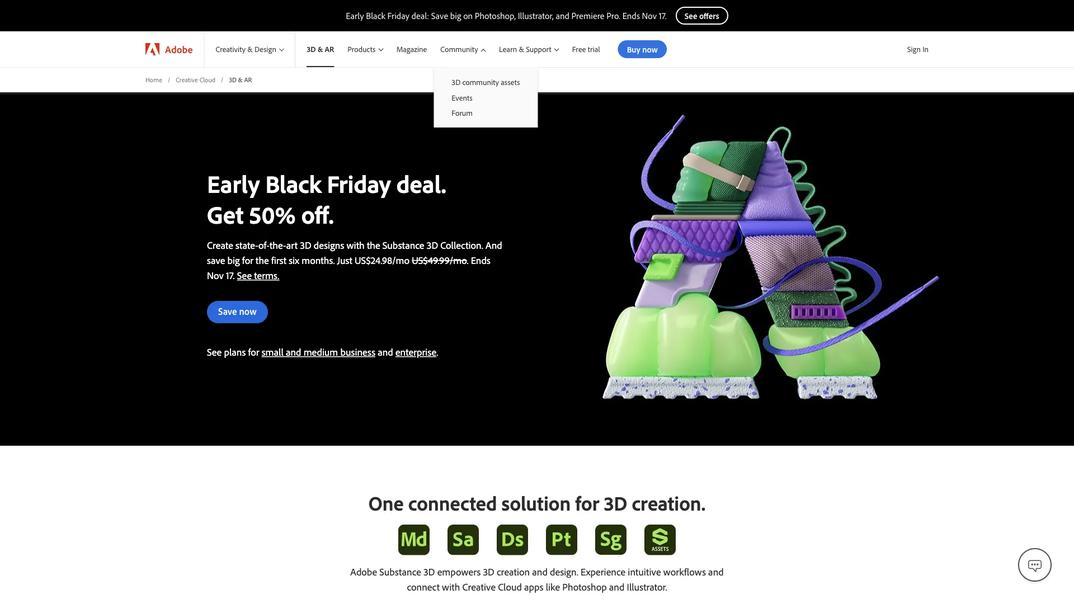Task type: locate. For each thing, give the bounding box(es) containing it.
1 vertical spatial save
[[218, 305, 237, 317]]

& left design
[[248, 44, 253, 54]]

1 vertical spatial ends
[[471, 254, 491, 267]]

enterprise link
[[396, 346, 437, 358]]

0 horizontal spatial with
[[347, 239, 365, 251]]

0 vertical spatial creative
[[176, 75, 198, 84]]

illustrator.
[[627, 581, 667, 593]]

17. right pro.
[[659, 10, 667, 21]]

substance up "us$ 24 . 98 /mo us$ 49 . 99 /mo"
[[383, 239, 425, 251]]

big right save
[[228, 254, 240, 267]]

small
[[262, 346, 284, 358]]

0 horizontal spatial the
[[256, 254, 269, 267]]

save now link
[[207, 301, 268, 323]]

& right learn
[[519, 44, 524, 54]]

adobe
[[165, 43, 193, 55], [351, 565, 377, 578]]

/mo right 24
[[392, 254, 410, 267]]

creativity & design button
[[205, 31, 295, 67]]

see terms.
[[237, 269, 279, 282]]

​. ends nov 17.
[[207, 254, 491, 282]]

1 vertical spatial the
[[256, 254, 269, 267]]

1 vertical spatial adobe
[[351, 565, 377, 578]]

1 vertical spatial nov
[[207, 269, 224, 282]]

and right 'workflows'
[[709, 565, 724, 578]]

1 horizontal spatial cloud
[[498, 581, 522, 593]]

see left terms.
[[237, 269, 252, 282]]

& left products
[[318, 44, 323, 54]]

cloud
[[200, 75, 215, 84], [498, 581, 522, 593]]

1 vertical spatial cloud
[[498, 581, 522, 593]]

with
[[347, 239, 365, 251], [442, 581, 460, 593]]

big left on
[[450, 10, 461, 21]]

save left now
[[218, 305, 237, 317]]

the up 24
[[367, 239, 380, 251]]

us$24.98 per month per license element
[[355, 254, 410, 267]]

create state-of-the-art 3d designs with the substance 3d collection. and save big for the first six months. just
[[207, 239, 502, 267]]

0 vertical spatial adobe
[[165, 43, 193, 55]]

forum
[[452, 108, 473, 118]]

with up "just"
[[347, 239, 365, 251]]

1 horizontal spatial black
[[366, 10, 386, 21]]

save
[[431, 10, 448, 21], [218, 305, 237, 317]]

0 vertical spatial substance
[[383, 239, 425, 251]]

creative right home
[[176, 75, 198, 84]]

17. inside ​. ends nov 17.
[[226, 269, 235, 282]]

creative cloud
[[176, 75, 215, 84]]

cloud down the adobe link
[[200, 75, 215, 84]]

black
[[366, 10, 386, 21], [266, 168, 321, 199]]

1 vertical spatial for
[[248, 346, 259, 358]]

1 vertical spatial ar
[[244, 75, 252, 84]]

first
[[271, 254, 287, 267]]

creative down empowers
[[463, 581, 496, 593]]

friday
[[388, 10, 410, 21], [327, 168, 391, 199]]

1 vertical spatial friday
[[327, 168, 391, 199]]

cloud inside adobe substance 3d empowers 3d creation and design. experience intuitive workflows and connect with creative cloud apps like photoshop and illustrator.
[[498, 581, 522, 593]]

0 horizontal spatial creative
[[176, 75, 198, 84]]

0 horizontal spatial big
[[228, 254, 240, 267]]

2 us$ from the left
[[412, 254, 428, 267]]

substance 3d assets image
[[645, 525, 676, 555]]

and left premiere
[[556, 10, 570, 21]]

creation.
[[632, 490, 706, 516]]

ar down creativity & design dropdown button
[[244, 75, 252, 84]]

nov right pro.
[[642, 10, 657, 21]]

0 horizontal spatial 17.
[[226, 269, 235, 282]]

friday inside the early black friday deal. get 50% off.
[[327, 168, 391, 199]]

design
[[255, 44, 276, 54]]

like
[[546, 581, 560, 593]]

0 horizontal spatial early
[[207, 168, 260, 199]]

photoshop
[[563, 581, 607, 593]]

adobe for adobe substance 3d empowers 3d creation and design. experience intuitive workflows and connect with creative cloud apps like photoshop and illustrator.
[[351, 565, 377, 578]]

1 vertical spatial black
[[266, 168, 321, 199]]

17.
[[659, 10, 667, 21], [226, 269, 235, 282]]

ends right ​.
[[471, 254, 491, 267]]

early
[[346, 10, 364, 21], [207, 168, 260, 199]]

for inside create state-of-the-art 3d designs with the substance 3d collection. and save big for the first six months. just
[[242, 254, 253, 267]]

for up stager image
[[576, 490, 600, 516]]

0 horizontal spatial adobe
[[165, 43, 193, 55]]

us$
[[355, 254, 371, 267], [412, 254, 428, 267]]

six
[[289, 254, 299, 267]]

0 vertical spatial friday
[[388, 10, 410, 21]]

0 vertical spatial with
[[347, 239, 365, 251]]

plans
[[224, 346, 246, 358]]

3d right design
[[307, 44, 316, 54]]

0 horizontal spatial ar
[[244, 75, 252, 84]]

1 horizontal spatial with
[[442, 581, 460, 593]]

for right plans
[[248, 346, 259, 358]]

big inside create state-of-the-art 3d designs with the substance 3d collection. and save big for the first six months. just
[[228, 254, 240, 267]]

see plans for small and medium business and enterprise .
[[207, 346, 438, 358]]

1 horizontal spatial early
[[346, 10, 364, 21]]

0 horizontal spatial us$
[[355, 254, 371, 267]]

1 horizontal spatial adobe
[[351, 565, 377, 578]]

and
[[556, 10, 570, 21], [286, 346, 301, 358], [378, 346, 393, 358], [532, 565, 548, 578], [709, 565, 724, 578], [609, 581, 625, 593]]

us$ left 99
[[412, 254, 428, 267]]

ar left products
[[325, 44, 334, 54]]

see left plans
[[207, 346, 222, 358]]

0 vertical spatial save
[[431, 10, 448, 21]]

1 vertical spatial big
[[228, 254, 240, 267]]

3d & ar down 'creativity & design'
[[229, 75, 252, 84]]

0 horizontal spatial save
[[218, 305, 237, 317]]

0 horizontal spatial black
[[266, 168, 321, 199]]

see terms. link
[[237, 269, 279, 282]]

0 horizontal spatial see
[[207, 346, 222, 358]]

3d community assets link
[[434, 74, 538, 90]]

creation
[[497, 565, 530, 578]]

0 vertical spatial 3d & ar
[[307, 44, 334, 54]]

substance inside adobe substance 3d empowers 3d creation and design. experience intuitive workflows and connect with creative cloud apps like photoshop and illustrator.
[[380, 565, 421, 578]]

black inside the early black friday deal. get 50% off.
[[266, 168, 321, 199]]

1 horizontal spatial us$
[[412, 254, 428, 267]]

1 horizontal spatial 17.
[[659, 10, 667, 21]]

0 vertical spatial ends
[[623, 10, 640, 21]]

1 horizontal spatial creative
[[463, 581, 496, 593]]

magazine
[[397, 44, 427, 54]]

3d right art
[[300, 239, 312, 251]]

0 horizontal spatial nov
[[207, 269, 224, 282]]

2 /mo from the left
[[450, 254, 467, 267]]

pro.
[[607, 10, 621, 21]]

1 vertical spatial early
[[207, 168, 260, 199]]

0 vertical spatial big
[[450, 10, 461, 21]]

.
[[381, 254, 382, 267], [438, 254, 439, 267], [437, 346, 438, 358]]

us$ right "just"
[[355, 254, 371, 267]]

creative
[[176, 75, 198, 84], [463, 581, 496, 593]]

small and medium business link
[[262, 346, 376, 358]]

adobe link
[[134, 31, 204, 67]]

nov down save
[[207, 269, 224, 282]]

save right deal:
[[431, 10, 448, 21]]

early inside the early black friday deal. get 50% off.
[[207, 168, 260, 199]]

3d up the connect
[[424, 565, 435, 578]]

adobe substance 3d empowers 3d creation and design. experience intuitive workflows and connect with creative cloud apps like photoshop and illustrator.
[[351, 565, 724, 593]]

3d down creativity
[[229, 75, 237, 84]]

& down 'creativity & design'
[[238, 75, 243, 84]]

with inside create state-of-the-art 3d designs with the substance 3d collection. and save big for the first six months. just
[[347, 239, 365, 251]]

sign in button
[[905, 40, 931, 59]]

3d community assets
[[452, 77, 520, 87]]

0 vertical spatial early
[[346, 10, 364, 21]]

0 vertical spatial see
[[237, 269, 252, 282]]

0 horizontal spatial /mo
[[392, 254, 410, 267]]

cloud down creation
[[498, 581, 522, 593]]

ends
[[623, 10, 640, 21], [471, 254, 491, 267]]

3d
[[307, 44, 316, 54], [229, 75, 237, 84], [452, 77, 461, 87], [300, 239, 312, 251], [427, 239, 438, 251], [604, 490, 628, 516], [424, 565, 435, 578], [483, 565, 495, 578]]

/mo down collection.
[[450, 254, 467, 267]]

1 vertical spatial see
[[207, 346, 222, 358]]

collection.
[[441, 239, 483, 251]]

intuitive
[[628, 565, 661, 578]]

and
[[486, 239, 502, 251]]

learn & support button
[[492, 31, 566, 67]]

see for see plans for small and medium business and enterprise .
[[207, 346, 222, 358]]

1 horizontal spatial see
[[237, 269, 252, 282]]

17. left see terms. in the left of the page
[[226, 269, 235, 282]]

the
[[367, 239, 380, 251], [256, 254, 269, 267]]

3d up 49
[[427, 239, 438, 251]]

premiere
[[572, 10, 605, 21]]

magazine link
[[390, 31, 434, 67]]

adobe for adobe
[[165, 43, 193, 55]]

substance up the connect
[[380, 565, 421, 578]]

2 vertical spatial for
[[576, 490, 600, 516]]

with down empowers
[[442, 581, 460, 593]]

& for creativity & design dropdown button
[[248, 44, 253, 54]]

1 vertical spatial 17.
[[226, 269, 235, 282]]

0 vertical spatial for
[[242, 254, 253, 267]]

/mo
[[392, 254, 410, 267], [450, 254, 467, 267]]

0 horizontal spatial ends
[[471, 254, 491, 267]]

substance
[[383, 239, 425, 251], [380, 565, 421, 578]]

the down of-
[[256, 254, 269, 267]]

nov
[[642, 10, 657, 21], [207, 269, 224, 282]]

1 vertical spatial substance
[[380, 565, 421, 578]]

1 horizontal spatial /mo
[[450, 254, 467, 267]]

3d up events
[[452, 77, 461, 87]]

ends right pro.
[[623, 10, 640, 21]]

adobe inside adobe substance 3d empowers 3d creation and design. experience intuitive workflows and connect with creative cloud apps like photoshop and illustrator.
[[351, 565, 377, 578]]

1 vertical spatial with
[[442, 581, 460, 593]]

painter image
[[546, 525, 578, 555]]

1 horizontal spatial nov
[[642, 10, 657, 21]]

for down state-
[[242, 254, 253, 267]]

and up apps
[[532, 565, 548, 578]]

0 horizontal spatial 3d & ar
[[229, 75, 252, 84]]

3d & ar left products
[[307, 44, 334, 54]]

creative cloud link
[[176, 75, 215, 84]]

1 horizontal spatial ends
[[623, 10, 640, 21]]

0 vertical spatial cloud
[[200, 75, 215, 84]]

regularly at us$49.99 per month per license element
[[412, 254, 467, 267]]

0 vertical spatial black
[[366, 10, 386, 21]]

group
[[434, 67, 538, 127]]

1 vertical spatial creative
[[463, 581, 496, 593]]

nov inside ​. ends nov 17.
[[207, 269, 224, 282]]

creativity
[[216, 44, 246, 54]]

modeler image
[[398, 525, 430, 555]]

1 horizontal spatial ar
[[325, 44, 334, 54]]

terms.
[[254, 269, 279, 282]]

off.
[[302, 199, 334, 230]]

sampler image
[[448, 525, 479, 555]]

community button
[[434, 31, 492, 67]]

months.
[[302, 254, 335, 267]]

1 horizontal spatial the
[[367, 239, 380, 251]]



Task type: describe. For each thing, give the bounding box(es) containing it.
products
[[348, 44, 376, 54]]

home link
[[146, 75, 162, 84]]

save now
[[218, 305, 257, 317]]

group containing 3d community assets
[[434, 67, 538, 127]]

community
[[463, 77, 499, 87]]

0 vertical spatial the
[[367, 239, 380, 251]]

free trial link
[[566, 31, 607, 67]]

events
[[452, 93, 473, 102]]

assets
[[501, 77, 520, 87]]

early for early black friday deal. get 50% off.
[[207, 168, 260, 199]]

& for learn & support dropdown button
[[519, 44, 524, 54]]

free
[[572, 44, 586, 54]]

enterprise
[[396, 346, 437, 358]]

early black friday deal. get 50% off.
[[207, 168, 446, 230]]

and right small
[[286, 346, 301, 358]]

illustrator,
[[518, 10, 554, 21]]

the-
[[270, 239, 286, 251]]

see for see terms.
[[237, 269, 252, 282]]

one
[[369, 490, 404, 516]]

1 horizontal spatial 3d & ar
[[307, 44, 334, 54]]

products button
[[341, 31, 390, 67]]

learn & support
[[499, 44, 552, 54]]

apps
[[524, 581, 544, 593]]

1 horizontal spatial save
[[431, 10, 448, 21]]

1 vertical spatial 3d & ar
[[229, 75, 252, 84]]

state-
[[236, 239, 259, 251]]

1 horizontal spatial big
[[450, 10, 461, 21]]

experience
[[581, 565, 626, 578]]

learn
[[499, 44, 517, 54]]

on
[[464, 10, 473, 21]]

creativity & design
[[216, 44, 276, 54]]

98
[[382, 254, 392, 267]]

& for 3d & ar link
[[318, 44, 323, 54]]

us$ 24 . 98 /mo us$ 49 . 99 /mo
[[355, 254, 467, 267]]

3d left creation
[[483, 565, 495, 578]]

free trial
[[572, 44, 600, 54]]

sign
[[908, 44, 921, 54]]

deal.
[[397, 168, 446, 199]]

black for get
[[266, 168, 321, 199]]

0 vertical spatial nov
[[642, 10, 657, 21]]

black for save
[[366, 10, 386, 21]]

events link
[[434, 90, 538, 105]]

sign in
[[908, 44, 929, 54]]

ends inside ​. ends nov 17.
[[471, 254, 491, 267]]

design.
[[550, 565, 579, 578]]

1 /mo from the left
[[392, 254, 410, 267]]

creative inside adobe substance 3d empowers 3d creation and design. experience intuitive workflows and connect with creative cloud apps like photoshop and illustrator.
[[463, 581, 496, 593]]

0 horizontal spatial cloud
[[200, 75, 215, 84]]

substance inside create state-of-the-art 3d designs with the substance 3d collection. and save big for the first six months. just
[[383, 239, 425, 251]]

solution
[[502, 490, 571, 516]]

trial
[[588, 44, 600, 54]]

early for early black friday deal: save big on photoshop, illustrator, and premiere pro. ends nov 17.
[[346, 10, 364, 21]]

3d & ar link
[[296, 31, 341, 67]]

with inside adobe substance 3d empowers 3d creation and design. experience intuitive workflows and connect with creative cloud apps like photoshop and illustrator.
[[442, 581, 460, 593]]

support
[[526, 44, 552, 54]]

99
[[439, 254, 450, 267]]

friday for deal.
[[327, 168, 391, 199]]

get
[[207, 199, 244, 230]]

save
[[207, 254, 225, 267]]

and down the experience
[[609, 581, 625, 593]]

49
[[428, 254, 438, 267]]

0 vertical spatial 17.
[[659, 10, 667, 21]]

stager image
[[595, 525, 627, 555]]

forum link
[[434, 105, 538, 121]]

early black friday deal: save big on photoshop, illustrator, and premiere pro. ends nov 17.
[[346, 10, 667, 21]]

community
[[441, 44, 478, 54]]

0 vertical spatial ar
[[325, 44, 334, 54]]

one connected solution for 3d creation.
[[369, 490, 706, 516]]

in
[[923, 44, 929, 54]]

create
[[207, 239, 233, 251]]

50%
[[249, 199, 296, 230]]

just
[[337, 254, 352, 267]]

empowers
[[437, 565, 481, 578]]

3d up stager image
[[604, 490, 628, 516]]

and right business
[[378, 346, 393, 358]]

deal:
[[412, 10, 429, 21]]

24
[[371, 254, 381, 267]]

medium
[[304, 346, 338, 358]]

friday for deal:
[[388, 10, 410, 21]]

connect
[[407, 581, 440, 593]]

home
[[146, 75, 162, 84]]

art
[[286, 239, 298, 251]]

​.
[[467, 254, 469, 267]]

now
[[239, 305, 257, 317]]

designer image
[[497, 525, 528, 555]]

designs
[[314, 239, 344, 251]]

workflows
[[664, 565, 706, 578]]

connected
[[408, 490, 497, 516]]

3d inside group
[[452, 77, 461, 87]]

photoshop,
[[475, 10, 516, 21]]

of-
[[259, 239, 270, 251]]

business
[[341, 346, 376, 358]]

1 us$ from the left
[[355, 254, 371, 267]]



Task type: vqa. For each thing, say whether or not it's contained in the screenshot.
Checkmark image
no



